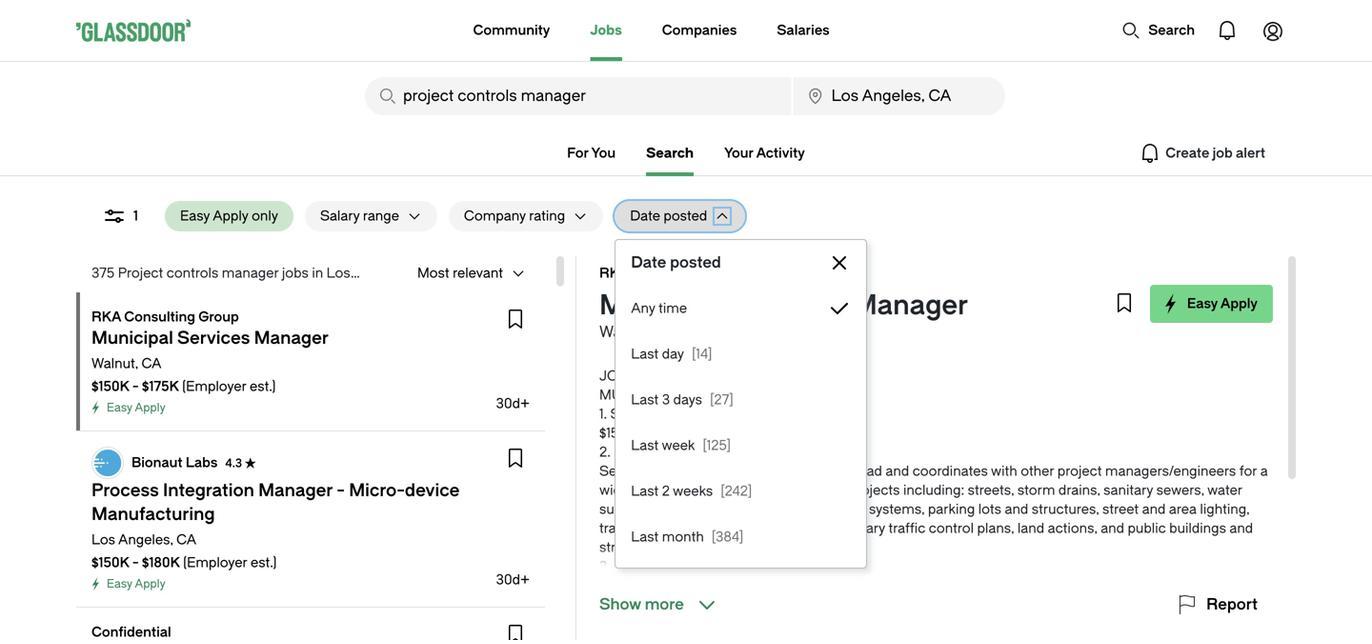 Task type: vqa. For each thing, say whether or not it's contained in the screenshot.


Task type: locate. For each thing, give the bounding box(es) containing it.
group inside rka consulting group municipal services manager walnut, ca
[[706, 265, 747, 281]]

1 vertical spatial walnut,
[[92, 356, 138, 372]]

0 horizontal spatial none field
[[365, 77, 792, 115]]

[242]
[[721, 484, 752, 499]]

1 vertical spatial angeles,
[[118, 532, 173, 548]]

wide
[[600, 483, 629, 499]]

2 systems, from the left
[[869, 502, 925, 518]]

1 vertical spatial date posted
[[631, 254, 721, 272]]

date posted up municipal
[[631, 254, 721, 272]]

1 traffic from the left
[[600, 521, 637, 537]]

date posted button
[[615, 201, 707, 232]]

easy apply only
[[180, 208, 278, 224]]

easy
[[180, 208, 210, 224], [1187, 296, 1218, 312], [107, 401, 132, 415], [107, 578, 132, 591]]

community link
[[473, 0, 550, 61]]

1 horizontal spatial systems,
[[869, 502, 925, 518]]

0 vertical spatial public
[[693, 483, 731, 499]]

0 horizontal spatial rka
[[92, 309, 121, 325]]

est.) inside los angeles, ca $150k - $180k (employer est.)
[[251, 555, 277, 571]]

1 vertical spatial easy apply
[[107, 401, 166, 415]]

public right of
[[693, 483, 731, 499]]

public
[[693, 483, 731, 499], [1128, 521, 1166, 537]]

last left 2
[[631, 484, 659, 499]]

last down supply
[[631, 529, 659, 545]]

for you
[[567, 145, 616, 161]]

most relevant button
[[402, 258, 503, 289]]

1 vertical spatial los
[[92, 532, 115, 548]]

ca up $180k
[[177, 532, 196, 548]]

2 - from the top
[[132, 555, 139, 571]]

1 horizontal spatial los
[[327, 265, 350, 281]]

walnut,
[[600, 324, 653, 341], [92, 356, 138, 372]]

ca inside rka consulting group municipal services manager walnut, ca
[[657, 324, 680, 341]]

0 vertical spatial 30d+
[[496, 396, 530, 412]]

30d+ left 3.
[[496, 572, 530, 588]]

public down street
[[1128, 521, 1166, 537]]

[27]
[[710, 392, 734, 408]]

consulting down the project
[[124, 309, 195, 325]]

1 button
[[88, 201, 153, 232]]

(employer inside walnut, ca $150k - $175k (employer est.)
[[182, 379, 246, 395]]

1 $150k from the top
[[92, 379, 129, 395]]

ca inside walnut, ca $150k - $175k (employer est.)
[[142, 356, 162, 372]]

0 vertical spatial group
[[706, 265, 747, 281]]

$150k left $175k
[[92, 379, 129, 395]]

group down controls
[[198, 309, 239, 325]]

range
[[363, 208, 399, 224]]

None field
[[365, 77, 792, 115], [794, 77, 1006, 115]]

easy apply
[[1187, 296, 1258, 312], [107, 401, 166, 415], [107, 578, 166, 591]]

- left $180k
[[132, 555, 139, 571]]

date posted down search link
[[630, 208, 707, 224]]

last left the 3
[[631, 392, 659, 408]]

1 30d+ from the top
[[496, 396, 530, 412]]

4 last from the top
[[631, 484, 659, 499]]

0 horizontal spatial traffic
[[600, 521, 637, 537]]

0 vertical spatial rka
[[600, 265, 629, 281]]

manager/department
[[713, 464, 848, 479]]

- inside los angeles, ca $150k - $180k (employer est.)
[[132, 555, 139, 571]]

est.) inside walnut, ca $150k - $175k (employer est.)
[[250, 379, 276, 395]]

0 horizontal spatial project
[[665, 464, 709, 479]]

systems,
[[644, 502, 699, 518], [869, 502, 925, 518]]

salary range
[[320, 208, 399, 224]]

1 horizontal spatial group
[[706, 265, 747, 281]]

rka inside jobs list element
[[92, 309, 121, 325]]

2 last from the top
[[631, 392, 659, 408]]

angeles, left most
[[353, 265, 408, 281]]

0 vertical spatial search
[[1149, 22, 1195, 38]]

last for last 2 weeks [242]
[[631, 484, 659, 499]]

ca left relevant
[[412, 265, 432, 281]]

3.
[[600, 559, 611, 575]]

[384]
[[712, 529, 744, 545]]

1 horizontal spatial consulting
[[632, 265, 703, 281]]

project
[[665, 464, 709, 479], [1058, 464, 1102, 479]]

1 horizontal spatial rka
[[600, 265, 629, 281]]

30d+ for walnut, ca $150k - $175k (employer est.)
[[496, 396, 530, 412]]

0 vertical spatial consulting
[[632, 265, 703, 281]]

date down search link
[[630, 208, 660, 224]]

group inside jobs list element
[[198, 309, 239, 325]]

systems, down projects
[[869, 502, 925, 518]]

30d+
[[496, 396, 530, 412], [496, 572, 530, 588]]

signals,
[[640, 521, 687, 537]]

last month [384]
[[631, 529, 744, 545]]

0 horizontal spatial public
[[693, 483, 731, 499]]

angeles,
[[353, 265, 408, 281], [118, 532, 173, 548]]

rka up municipal
[[600, 265, 629, 281]]

description up as
[[614, 445, 709, 460]]

control
[[929, 521, 974, 537]]

days
[[673, 392, 702, 408]]

los down "bionaut labs logo"
[[92, 532, 115, 548]]

0 vertical spatial walnut,
[[600, 324, 653, 341]]

1 vertical spatial search
[[646, 145, 694, 161]]

(employer
[[182, 379, 246, 395], [183, 555, 247, 571]]

easy apply for los angeles, ca $150k - $180k (employer est.)
[[107, 578, 166, 591]]

municipal
[[600, 387, 676, 403]]

2 vertical spatial easy apply
[[107, 578, 166, 591]]

manager
[[853, 290, 969, 322]]

1 project from the left
[[665, 464, 709, 479]]

consulting inside rka consulting group municipal services manager walnut, ca
[[632, 265, 703, 281]]

posted down search link
[[664, 208, 707, 224]]

1 none field from the left
[[365, 77, 792, 115]]

bionaut labs 4.3 ★
[[132, 455, 256, 471]]

2 $150k from the top
[[92, 555, 129, 571]]

last for last month [384]
[[631, 529, 659, 545]]

week
[[662, 438, 695, 454]]

- inside walnut, ca $150k - $175k (employer est.)
[[132, 379, 139, 395]]

0 horizontal spatial group
[[198, 309, 239, 325]]

0 vertical spatial date posted
[[630, 208, 707, 224]]

$150k left $180k
[[92, 555, 129, 571]]

1 horizontal spatial search
[[1149, 22, 1195, 38]]

1 horizontal spatial traffic
[[889, 521, 926, 537]]

rka
[[600, 265, 629, 281], [92, 309, 121, 325]]

last for last week [125]
[[631, 438, 659, 454]]

★
[[245, 457, 256, 470]]

0 vertical spatial posted
[[664, 208, 707, 224]]

0 horizontal spatial search
[[646, 145, 694, 161]]

0 vertical spatial easy apply
[[1187, 296, 1258, 312]]

1 vertical spatial 30d+
[[496, 572, 530, 588]]

jobs
[[282, 265, 309, 281]]

and up land at the right bottom of the page
[[1005, 502, 1029, 518]]

any time
[[631, 301, 687, 316]]

1 - from the top
[[132, 379, 139, 395]]

1 vertical spatial public
[[1128, 521, 1166, 537]]

close dropdown image
[[828, 252, 851, 275]]

-
[[132, 379, 139, 395], [132, 555, 139, 571]]

los inside los angeles, ca $150k - $180k (employer est.)
[[92, 532, 115, 548]]

angeles, up $180k
[[118, 532, 173, 548]]

1 horizontal spatial none field
[[794, 77, 1006, 115]]

(employer inside los angeles, ca $150k - $180k (employer est.)
[[183, 555, 247, 571]]

3 last from the top
[[631, 438, 659, 454]]

0 horizontal spatial systems,
[[644, 502, 699, 518]]

5 last from the top
[[631, 529, 659, 545]]

0 horizontal spatial consulting
[[124, 309, 195, 325]]

ca up $175k
[[142, 356, 162, 372]]

responsibilities
[[614, 559, 742, 575]]

last left day
[[631, 346, 659, 362]]

1 vertical spatial (employer
[[183, 555, 247, 571]]

project up of
[[665, 464, 709, 479]]

0 vertical spatial date
[[630, 208, 660, 224]]

rka down the 375
[[92, 309, 121, 325]]

los angeles, ca $150k - $180k (employer est.)
[[92, 532, 277, 571]]

managers/engineers
[[1106, 464, 1237, 479]]

1 vertical spatial description
[[614, 445, 709, 460]]

companies
[[662, 22, 737, 38]]

buildings
[[1170, 521, 1227, 537]]

works
[[734, 483, 772, 499]]

$150k inside los angeles, ca $150k - $180k (employer est.)
[[92, 555, 129, 571]]

last
[[631, 346, 659, 362], [631, 392, 659, 408], [631, 438, 659, 454], [631, 484, 659, 499], [631, 529, 659, 545]]

1 last from the top
[[631, 346, 659, 362]]

last day [14]
[[631, 346, 713, 362]]

1 vertical spatial est.)
[[251, 555, 277, 571]]

traffic left control
[[889, 521, 926, 537]]

1 systems, from the left
[[644, 502, 699, 518]]

show more
[[600, 596, 684, 614]]

2 30d+ from the top
[[496, 572, 530, 588]]

date posted list box
[[616, 286, 867, 560]]

company
[[464, 208, 526, 224]]

traffic down supply
[[600, 521, 637, 537]]

project up drains,
[[1058, 464, 1102, 479]]

and down manager/department
[[776, 483, 799, 499]]

description down day
[[631, 368, 726, 384]]

(employer right $175k
[[182, 379, 246, 395]]

ca up the last day [14]
[[657, 324, 680, 341]]

0 vertical spatial est.)
[[250, 379, 276, 395]]

1 vertical spatial rka
[[92, 309, 121, 325]]

your activity link
[[724, 145, 805, 161]]

of
[[677, 483, 690, 499]]

systems, down 2
[[644, 502, 699, 518]]

date inside dropdown button
[[630, 208, 660, 224]]

1 vertical spatial -
[[132, 555, 139, 571]]

0 vertical spatial description
[[631, 368, 726, 384]]

posted up time
[[670, 254, 721, 272]]

salary
[[610, 407, 666, 422]]

walnut, down rka consulting group
[[92, 356, 138, 372]]

0 vertical spatial (employer
[[182, 379, 246, 395]]

in
[[312, 265, 323, 281]]

group up any time button
[[706, 265, 747, 281]]

company rating
[[464, 208, 565, 224]]

0 horizontal spatial los
[[92, 532, 115, 548]]

$150k
[[92, 379, 129, 395], [92, 555, 129, 571]]

2 none field from the left
[[794, 77, 1006, 115]]

rka for rka consulting group
[[92, 309, 121, 325]]

0 horizontal spatial angeles,
[[118, 532, 173, 548]]

rating
[[529, 208, 565, 224]]

parking
[[928, 502, 975, 518]]

labs
[[186, 455, 218, 471]]

serves
[[600, 464, 644, 479]]

0 vertical spatial $150k
[[92, 379, 129, 395]]

walnut, down 'any'
[[600, 324, 653, 341]]

30d+ left the "1."
[[496, 396, 530, 412]]

1 horizontal spatial walnut,
[[600, 324, 653, 341]]

services
[[733, 290, 846, 322]]

consulting inside jobs list element
[[124, 309, 195, 325]]

1 horizontal spatial project
[[1058, 464, 1102, 479]]

date
[[630, 208, 660, 224], [631, 254, 667, 272]]

easy apply inside button
[[1187, 296, 1258, 312]]

(employer right $180k
[[183, 555, 247, 571]]

last for last day [14]
[[631, 346, 659, 362]]

0 vertical spatial angeles,
[[353, 265, 408, 281]]

rka inside rka consulting group municipal services manager walnut, ca
[[600, 265, 629, 281]]

water
[[1208, 483, 1243, 499]]

0 horizontal spatial walnut,
[[92, 356, 138, 372]]

job description municipal services manager 1. salary range $150,000.00 to $175,000.00 annually 2. description serves as project manager/department head and coordinates with other project managers/engineers for a wide variety of public works and private projects including: streets, storm drains, sanitary sewers, water supply systems, landscaping and irrigation systems, parking lots and structures, street and area lighting, traffic signals, signing and striping, temporary traffic control plans, land actions, and public buildings and structures. 3. responsibilities
[[600, 368, 1268, 575]]

you
[[591, 145, 616, 161]]

- left $175k
[[132, 379, 139, 395]]

your
[[724, 145, 754, 161]]

1 vertical spatial group
[[198, 309, 239, 325]]

date up municipal
[[631, 254, 667, 272]]

1 vertical spatial consulting
[[124, 309, 195, 325]]

1 vertical spatial $150k
[[92, 555, 129, 571]]

ca
[[412, 265, 432, 281], [657, 324, 680, 341], [142, 356, 162, 372], [177, 532, 196, 548]]

consulting up municipal
[[632, 265, 703, 281]]

traffic
[[600, 521, 637, 537], [889, 521, 926, 537]]

search button
[[1113, 11, 1205, 50]]

sewers,
[[1157, 483, 1205, 499]]

companies link
[[662, 0, 737, 61]]

last up as
[[631, 438, 659, 454]]

0 vertical spatial -
[[132, 379, 139, 395]]

los right the in
[[327, 265, 350, 281]]

Search location field
[[794, 77, 1006, 115]]



Task type: describe. For each thing, give the bounding box(es) containing it.
to
[[678, 426, 693, 441]]

2.
[[600, 445, 611, 460]]

ca inside los angeles, ca $150k - $180k (employer est.)
[[177, 532, 196, 548]]

time
[[659, 301, 687, 316]]

private
[[803, 483, 846, 499]]

1 vertical spatial date
[[631, 254, 667, 272]]

street
[[1103, 502, 1139, 518]]

day
[[662, 346, 684, 362]]

landscaping
[[703, 502, 779, 518]]

with
[[991, 464, 1018, 479]]

Search keyword field
[[365, 77, 792, 115]]

other
[[1021, 464, 1055, 479]]

job
[[600, 368, 628, 384]]

striping,
[[766, 521, 817, 537]]

land
[[1018, 521, 1045, 537]]

salary range button
[[305, 201, 399, 232]]

search inside search button
[[1149, 22, 1195, 38]]

easy apply button
[[1150, 285, 1273, 323]]

and down lighting,
[[1230, 521, 1254, 537]]

weeks
[[673, 484, 713, 499]]

consulting for rka consulting group municipal services manager walnut, ca
[[632, 265, 703, 281]]

and down street
[[1101, 521, 1125, 537]]

2 traffic from the left
[[889, 521, 926, 537]]

easy apply for walnut, ca $150k - $175k (employer est.)
[[107, 401, 166, 415]]

any time button
[[616, 286, 867, 332]]

none field search location
[[794, 77, 1006, 115]]

bionaut
[[132, 455, 183, 471]]

375
[[92, 265, 115, 281]]

rka for rka consulting group municipal services manager walnut, ca
[[600, 265, 629, 281]]

jobs
[[590, 22, 622, 38]]

rka consulting group
[[92, 309, 239, 325]]

walnut, inside walnut, ca $150k - $175k (employer est.)
[[92, 356, 138, 372]]

last 3 days [27]
[[631, 392, 734, 408]]

0 vertical spatial los
[[327, 265, 350, 281]]

2 project from the left
[[1058, 464, 1102, 479]]

streets,
[[968, 483, 1015, 499]]

angeles, inside los angeles, ca $150k - $180k (employer est.)
[[118, 532, 173, 548]]

salary
[[320, 208, 360, 224]]

[14]
[[692, 346, 713, 362]]

projects
[[849, 483, 900, 499]]

none field search keyword
[[365, 77, 792, 115]]

controls
[[167, 265, 219, 281]]

annually
[[774, 426, 829, 441]]

$175,000.00
[[696, 426, 771, 441]]

only
[[252, 208, 278, 224]]

1
[[133, 208, 138, 224]]

plans,
[[977, 521, 1015, 537]]

show more button
[[600, 594, 718, 617]]

report button
[[1176, 594, 1258, 617]]

your activity
[[724, 145, 805, 161]]

posted inside dropdown button
[[664, 208, 707, 224]]

and down landscaping
[[739, 521, 763, 537]]

last for last 3 days [27]
[[631, 392, 659, 408]]

temporary
[[820, 521, 885, 537]]

for
[[567, 145, 589, 161]]

manager
[[222, 265, 279, 281]]

actions,
[[1048, 521, 1098, 537]]

services
[[679, 387, 749, 403]]

drains,
[[1059, 483, 1101, 499]]

most
[[417, 265, 450, 281]]

coordinates
[[913, 464, 988, 479]]

irrigation
[[810, 502, 866, 518]]

1 vertical spatial posted
[[670, 254, 721, 272]]

$150k inside walnut, ca $150k - $175k (employer est.)
[[92, 379, 129, 395]]

consulting for rka consulting group
[[124, 309, 195, 325]]

for you link
[[567, 145, 616, 161]]

search link
[[646, 145, 694, 176]]

4.3
[[225, 457, 242, 470]]

sanitary
[[1104, 483, 1153, 499]]

group for rka consulting group municipal services manager walnut, ca
[[706, 265, 747, 281]]

jobs link
[[590, 0, 622, 61]]

[125]
[[703, 438, 731, 454]]

$180k
[[142, 555, 180, 571]]

signing
[[690, 521, 736, 537]]

$175k
[[142, 379, 179, 395]]

30d+ for los angeles, ca $150k - $180k (employer est.)
[[496, 572, 530, 588]]

1 horizontal spatial angeles,
[[353, 265, 408, 281]]

date posted inside dropdown button
[[630, 208, 707, 224]]

lighting,
[[1200, 502, 1250, 518]]

show
[[600, 596, 641, 614]]

walnut, inside rka consulting group municipal services manager walnut, ca
[[600, 324, 653, 341]]

area
[[1169, 502, 1197, 518]]

range
[[670, 407, 719, 422]]

relevant
[[453, 265, 503, 281]]

1 horizontal spatial public
[[1128, 521, 1166, 537]]

supply
[[600, 502, 640, 518]]

month
[[662, 529, 704, 545]]

more
[[645, 596, 684, 614]]

project
[[118, 265, 163, 281]]

salaries link
[[777, 0, 830, 61]]

and up projects
[[886, 464, 910, 479]]

company rating button
[[449, 201, 565, 232]]

and left area
[[1142, 502, 1166, 518]]

easy apply only button
[[165, 201, 294, 232]]

including:
[[904, 483, 965, 499]]

group for rka consulting group
[[198, 309, 239, 325]]

rka consulting group municipal services manager walnut, ca
[[600, 265, 969, 341]]

2
[[662, 484, 670, 499]]

report
[[1207, 596, 1258, 614]]

and up striping,
[[783, 502, 806, 518]]

jobs list element
[[76, 293, 557, 641]]

$150,000.00
[[600, 426, 675, 441]]

manager
[[752, 387, 824, 403]]

bionaut labs logo image
[[92, 448, 123, 478]]

municipal
[[600, 290, 727, 322]]



